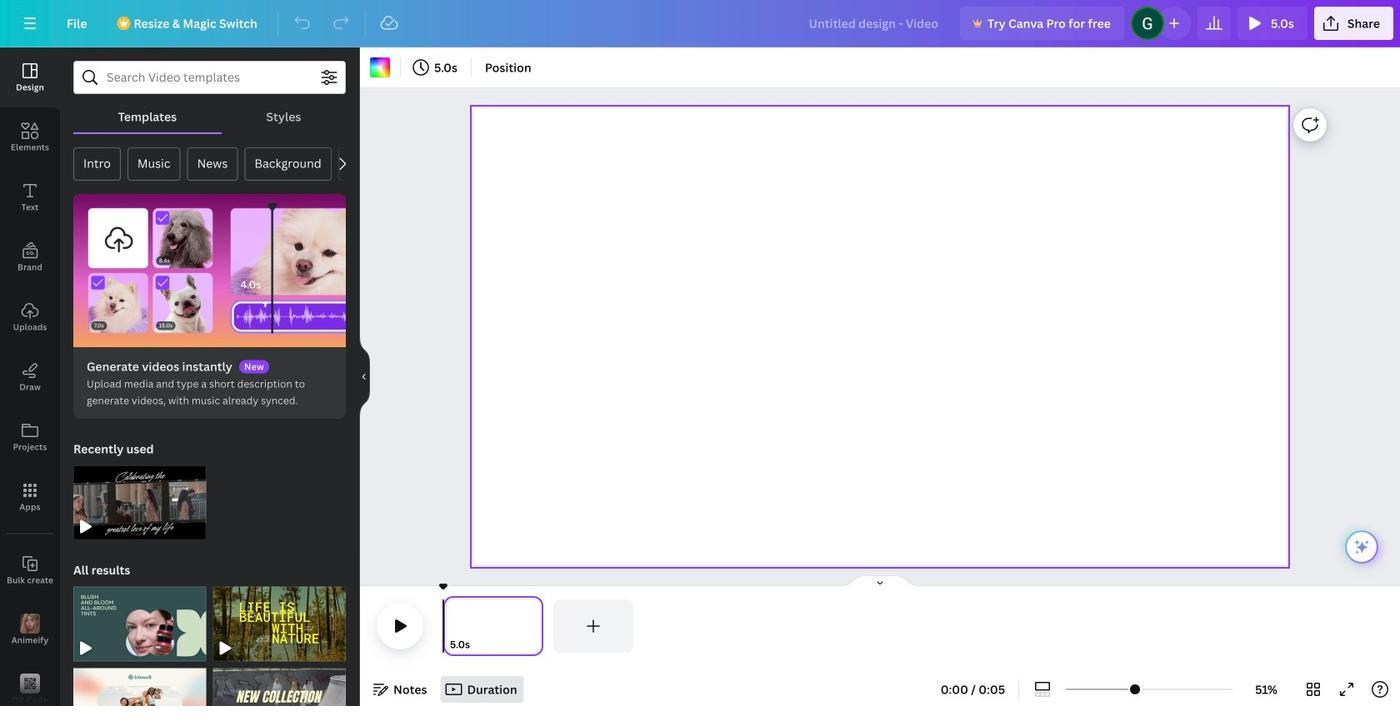 Task type: locate. For each thing, give the bounding box(es) containing it.
video in pastel yellow brown bold style group
[[213, 659, 346, 707]]

hide image
[[359, 337, 370, 417]]

#ffffff image
[[370, 58, 390, 78]]

trimming, start edge slider
[[443, 600, 458, 654]]

health video in beige peach sky blue simple vibrant minimalism style group
[[73, 659, 206, 707]]

main menu bar
[[0, 0, 1400, 48]]

black white film frames birthday video group
[[73, 456, 206, 541]]

Zoom button
[[1240, 677, 1294, 704]]

video in dark green mint green white simple and minimal simple and minimal style group
[[73, 577, 206, 662]]

magic video example usage image
[[73, 194, 346, 348]]

yellow and black vintage outdoor adventure trip video group
[[213, 577, 346, 662]]



Task type: vqa. For each thing, say whether or not it's contained in the screenshot.
Top level navigation 'element'
no



Task type: describe. For each thing, give the bounding box(es) containing it.
hide pages image
[[840, 575, 920, 588]]

trimming, end edge slider
[[528, 600, 543, 654]]

side panel tab list
[[0, 48, 60, 707]]

canva assistant image
[[1352, 538, 1372, 557]]

Design title text field
[[796, 7, 954, 40]]

Search Video templates search field
[[107, 62, 313, 93]]



